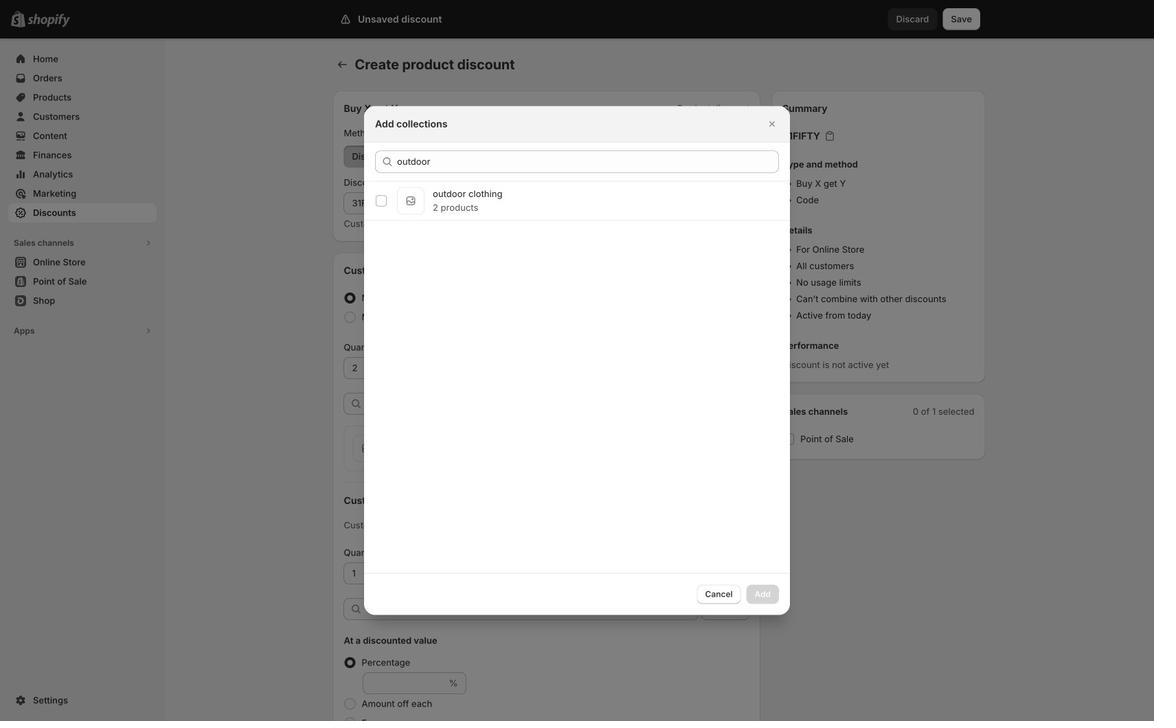 Task type: locate. For each thing, give the bounding box(es) containing it.
shopify image
[[27, 14, 70, 27]]

dialog
[[0, 106, 1155, 615]]

Search collections text field
[[397, 151, 779, 173]]



Task type: vqa. For each thing, say whether or not it's contained in the screenshot.
Point of Sale link at left
no



